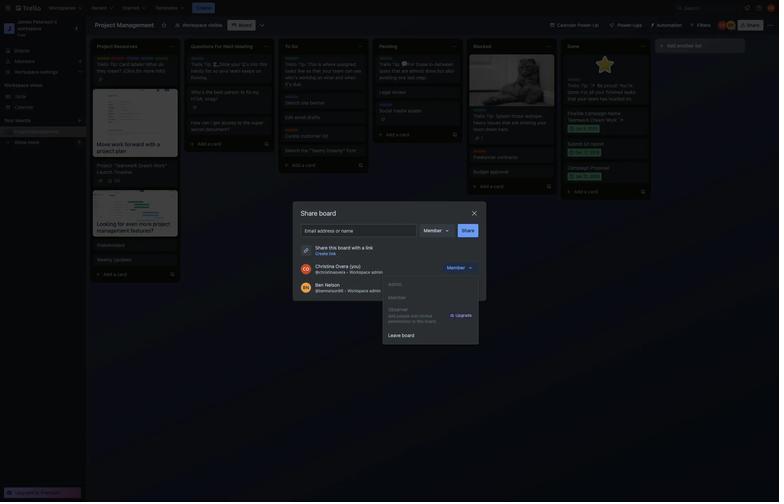 Task type: vqa. For each thing, say whether or not it's contained in the screenshot.
2nd -- LINK from the bottom
no



Task type: describe. For each thing, give the bounding box(es) containing it.
add board image
[[77, 118, 82, 123]]

christina overa (christinaovera) image
[[768, 4, 776, 12]]

trello tip trello tip: splash those redtape- heavy issues that are slowing your team down here.
[[474, 109, 547, 132]]

add inside button
[[668, 43, 676, 48]]

card down approval at the top
[[494, 183, 504, 189]]

with for people
[[411, 314, 419, 319]]

group containing admin
[[383, 276, 479, 329]]

0 horizontal spatial management
[[31, 129, 59, 134]]

you're
[[620, 83, 633, 88]]

this inside 'share this board with a link create link'
[[329, 245, 337, 250]]

in-
[[429, 61, 435, 67]]

issues
[[488, 120, 501, 125]]

that inside trello tip trello tip: 💬for those in-between tasks that are almost done but also awaiting one last step.
[[392, 68, 401, 74]]

to left premium
[[35, 490, 39, 495]]

"teamwork
[[113, 163, 137, 168]]

create from template… image for finalize campaign name: teamwork dream work ✨
[[641, 189, 646, 194]]

your down be
[[596, 89, 605, 95]]

automation
[[657, 22, 682, 28]]

0 horizontal spatial more
[[28, 139, 39, 145]]

tip for trello tip: ✨ be proud! you're done! for all your finished tasks that your team has hustled on.
[[580, 78, 586, 83]]

calendar power-up
[[558, 22, 599, 28]]

color: purple, title: "design team" element for sketch site banner
[[285, 96, 310, 101]]

a for add a card button under budget approval link
[[490, 183, 493, 189]]

star or unstar board image
[[161, 23, 167, 28]]

workspace views
[[4, 82, 42, 88]]

upgrade button
[[449, 312, 474, 319]]

all
[[590, 89, 595, 95]]

member for the top member dropdown button
[[424, 227, 442, 233]]

project for project management link on the left top
[[15, 129, 30, 134]]

1 vertical spatial project management
[[15, 129, 59, 134]]

trello tip trello tip: ✨ be proud! you're done! for all your finished tasks that your team has hustled on.
[[568, 78, 636, 102]]

sketch the "teamy dreamy" font link
[[285, 147, 362, 154]]

slowing
[[520, 120, 536, 125]]

font
[[347, 148, 356, 153]]

power-ups button
[[605, 20, 647, 31]]

christina overa (you) @christinaovera • workspace admin
[[316, 263, 383, 275]]

with for board
[[352, 245, 361, 250]]

launch
[[97, 169, 113, 175]]

board for share board
[[319, 209, 336, 217]]

design for social
[[380, 104, 393, 109]]

team inside trello tip trello tip: ✨ be proud! you're done! for all your finished tasks that your team has hustled on.
[[589, 96, 599, 102]]

add a card button for trello tip: 💬for those in-between tasks that are almost done but also awaiting one last step.
[[376, 129, 450, 140]]

a inside 'share this board with a link create link'
[[362, 245, 365, 250]]

0 horizontal spatial color: purple, title: "design team" element
[[126, 57, 151, 62]]

add down the budget
[[480, 183, 489, 189]]

step.
[[417, 75, 427, 80]]

workspace up table
[[4, 82, 29, 88]]

how
[[191, 120, 201, 125]]

1 horizontal spatial christina overa (christinaovera) image
[[718, 21, 728, 30]]

0 horizontal spatial share button
[[458, 224, 479, 237]]

table link
[[15, 93, 82, 100]]

project inside board name text field
[[95, 22, 115, 29]]

✨ inside finalize campaign name: teamwork dream work ✨
[[619, 117, 625, 123]]

info)
[[156, 68, 165, 74]]

can inside 'how can i get access to the super secret document?'
[[202, 120, 210, 125]]

finalize campaign name: teamwork dream work ✨ link
[[568, 110, 645, 123]]

project management inside board name text field
[[95, 22, 154, 29]]

edit
[[285, 114, 294, 120]]

review
[[392, 89, 406, 95]]

list for add another list
[[696, 43, 702, 48]]

trello tip: this is where assigned tasks live so that your team can see who's working on what and when it's due. link
[[285, 61, 362, 88]]

labels!
[[131, 61, 145, 67]]

add down social
[[386, 132, 395, 137]]

ups
[[634, 22, 643, 28]]

card
[[119, 61, 129, 67]]

your left q's
[[231, 61, 241, 67]]

stakeholders
[[97, 242, 125, 248]]

fix
[[246, 89, 251, 95]]

team for sketch
[[300, 96, 310, 101]]

your boards with 2 items element
[[4, 116, 67, 124]]

add a card button down jan 31, 2020
[[564, 186, 638, 197]]

for
[[581, 89, 589, 95]]

17,
[[585, 150, 589, 155]]

tasks for live
[[285, 68, 297, 74]]

who's
[[285, 75, 298, 80]]

admin button
[[383, 278, 479, 291]]

budget
[[474, 169, 489, 175]]

team for q's
[[230, 68, 241, 74]]

customize views image
[[259, 22, 266, 29]]

that inside trello tip trello tip: splash those redtape- heavy issues that are slowing your team down here.
[[502, 120, 511, 125]]

but
[[438, 68, 445, 74]]

trello tip halp
[[141, 57, 164, 62]]

• inside christina overa (you) @christinaovera • workspace admin
[[347, 270, 349, 275]]

trello tip: card labels! what do they mean? (click for more info)
[[97, 61, 165, 74]]

1 horizontal spatial 1
[[482, 135, 484, 140]]

your
[[4, 117, 14, 123]]

a for add a card button for trello tip: this is where assigned tasks live so that your team can see who's working on what and when it's due.
[[302, 162, 305, 168]]

campaign inside finalize campaign name: teamwork dream work ✨
[[585, 110, 607, 116]]

your down "🌊slide"
[[219, 68, 229, 74]]

design for sketch
[[285, 96, 299, 101]]

color: yellow, title: "copy request" element
[[97, 57, 110, 60]]

1 vertical spatial member button
[[443, 262, 479, 273]]

tip for trello tip: 🌊slide your q's into this handy list so your team keeps on flowing.
[[203, 57, 209, 62]]

2019
[[591, 150, 600, 155]]

are for slowing
[[512, 120, 519, 125]]

members link
[[0, 56, 86, 67]]

workspace visible
[[183, 22, 222, 28]]

workspace inside christina overa (you) @christinaovera • workspace admin
[[350, 270, 371, 275]]

that inside trello tip trello tip: this is where assigned tasks live so that your team can see who's working on what and when it's due.
[[313, 68, 321, 74]]

add a card down jan 31, 2020 option
[[575, 189, 598, 194]]

1 horizontal spatial share button
[[738, 20, 764, 31]]

due.
[[293, 81, 302, 87]]

do
[[158, 61, 164, 67]]

add inside observer add people with limited permissions to this board.
[[389, 314, 396, 319]]

teamwork
[[568, 117, 590, 123]]

2020 for proposal
[[590, 174, 600, 179]]

person
[[225, 89, 240, 95]]

tip: inside trello tip trello tip: splash those redtape- heavy issues that are slowing your team down here.
[[487, 113, 495, 119]]

power- inside button
[[618, 22, 634, 28]]

0 horizontal spatial create from template… image
[[170, 272, 175, 277]]

email
[[295, 114, 306, 120]]

tip: for trello tip: 🌊slide your q's into this handy list so your team keeps on flowing.
[[204, 61, 212, 67]]

q1
[[584, 141, 590, 147]]

christina
[[316, 263, 335, 269]]

Board name text field
[[92, 20, 157, 31]]

social media assets link
[[380, 108, 457, 114]]

1 vertical spatial christina overa (christinaovera) image
[[301, 264, 312, 274]]

0 horizontal spatial link
[[329, 251, 336, 256]]

workspace inside button
[[183, 22, 207, 28]]

freelancer contracts link
[[474, 154, 551, 161]]

create from template… image for trello tip: this is where assigned tasks live so that your team can see who's working on what and when it's due.
[[358, 163, 364, 168]]

jan 31, 2020
[[576, 174, 600, 179]]

card down jan 31, 2020
[[589, 189, 598, 194]]

0 vertical spatial design
[[126, 57, 139, 62]]

almost
[[410, 68, 424, 74]]

done
[[425, 68, 436, 74]]

tasks for that
[[380, 68, 391, 74]]

done!
[[568, 89, 580, 95]]

add a card for trello tip: 💬for those in-between tasks that are almost done but also awaiting one last step.
[[386, 132, 410, 137]]

james peterson's workspace link
[[17, 19, 58, 31]]

color: red, title: "priority" element
[[111, 57, 126, 62]]

weekly updates link
[[97, 256, 174, 263]]

calendar link
[[15, 104, 82, 110]]

proud!
[[605, 83, 619, 88]]

menu containing admin
[[383, 276, 479, 344]]

add down jan 31, 2020 option
[[575, 189, 584, 194]]

submit q1 report link
[[568, 141, 645, 147]]

tasks inside trello tip trello tip: ✨ be proud! you're done! for all your finished tasks that your team has hustled on.
[[625, 89, 636, 95]]

add down sketch the "teamy dreamy" font
[[292, 162, 301, 168]]

create inside button
[[196, 5, 211, 11]]

the for sketch
[[301, 148, 308, 153]]

add a card button for trello tip: 🌊slide your q's into this handy list so your team keeps on flowing.
[[187, 139, 261, 149]]

snag?
[[205, 96, 218, 102]]

jan for finalize
[[576, 126, 583, 131]]

curate customer list link
[[285, 133, 362, 139]]

add a card down budget approval
[[480, 183, 504, 189]]

budget approval
[[474, 169, 509, 175]]

can inside trello tip trello tip: this is where assigned tasks live so that your team can see who's working on what and when it's due.
[[345, 68, 353, 74]]

media
[[394, 108, 407, 113]]

those for almost
[[416, 61, 428, 67]]

1 vertical spatial campaign
[[568, 165, 590, 171]]

updates
[[114, 257, 132, 262]]

trello tip: 💬for those in-between tasks that are almost done but also awaiting one last step. link
[[380, 61, 457, 81]]

workspace inside ben nelson @bennelson96 • workspace admin
[[348, 288, 369, 293]]

trello tip: 🌊slide your q's into this handy list so your team keeps on flowing. link
[[191, 61, 268, 81]]

this inside observer add people with limited permissions to this board.
[[417, 319, 424, 324]]

create inside 'share this board with a link create link'
[[316, 251, 328, 256]]

live
[[298, 68, 305, 74]]

ben
[[316, 282, 324, 288]]

splash
[[496, 113, 511, 119]]

up
[[593, 22, 599, 28]]

show menu image
[[768, 22, 774, 29]]

stakeholders link
[[97, 242, 174, 248]]

edit email drafts link
[[285, 114, 362, 121]]

(click
[[123, 68, 135, 74]]

admin inside christina overa (you) @christinaovera • workspace admin
[[372, 270, 383, 275]]

0
[[114, 178, 117, 183]]

tip: for trello tip: this is where assigned tasks live so that your team can see who's working on what and when it's due.
[[298, 61, 306, 67]]

create from template… image for trello tip: 💬for those in-between tasks that are almost done but also awaiting one last step.
[[453, 132, 458, 137]]

upgrade for upgrade
[[456, 313, 472, 318]]

add down weekly
[[104, 271, 112, 277]]

work
[[606, 117, 618, 123]]

sketch the "teamy dreamy" font
[[285, 148, 356, 153]]

1 power- from the left
[[578, 22, 593, 28]]

board
[[239, 22, 252, 28]]

the for who's
[[206, 89, 213, 95]]

sketch site banner link
[[285, 100, 362, 106]]

0 vertical spatial team
[[140, 57, 151, 62]]

james peterson's workspace free
[[17, 19, 58, 37]]

boards link
[[0, 45, 86, 56]]

color: orange, title: "one more step" element for freelancer
[[474, 150, 487, 153]]

share this board with a link create link
[[316, 245, 373, 256]]

add a card for trello tip: 🌊slide your q's into this handy list so your team keeps on flowing.
[[198, 141, 221, 147]]

to inside observer add people with limited permissions to this board.
[[412, 319, 416, 324]]

6
[[118, 178, 120, 183]]

table
[[15, 94, 26, 99]]

board inside 'share this board with a link create link'
[[338, 245, 351, 250]]

james
[[17, 19, 32, 25]]

• inside ben nelson @bennelson96 • workspace admin
[[345, 288, 347, 293]]

a for trello tip: 💬for those in-between tasks that are almost done but also awaiting one last step. add a card button
[[396, 132, 399, 137]]

sm image
[[648, 20, 657, 29]]

tip: for trello tip: ✨ be proud! you're done! for all your finished tasks that your team has hustled on.
[[581, 83, 589, 88]]

how can i get access to the super secret document? link
[[191, 119, 268, 133]]



Task type: locate. For each thing, give the bounding box(es) containing it.
add a card button for trello tip: card labels! what do they mean? (click for more info)
[[93, 269, 167, 280]]

1 vertical spatial color: orange, title: "one more step" element
[[474, 150, 487, 153]]

search image
[[678, 5, 683, 11]]

tip inside the trello tip trello tip: 🌊slide your q's into this handy list so your team keeps on flowing.
[[203, 57, 209, 62]]

j
[[7, 25, 11, 32]]

tip: inside trello tip trello tip: 💬for those in-between tasks that are almost done but also awaiting one last step.
[[393, 61, 401, 67]]

1 vertical spatial admin
[[370, 288, 381, 293]]

team left keeps on the left
[[230, 68, 241, 74]]

add a card down media
[[386, 132, 410, 137]]

best
[[214, 89, 224, 95]]

board link
[[228, 20, 256, 31]]

0 horizontal spatial are
[[402, 68, 409, 74]]

share button
[[738, 20, 764, 31], [458, 224, 479, 237]]

christina overa (christinaovera) image left the 'christina' on the bottom left
[[301, 264, 312, 274]]

2020 right 9,
[[589, 126, 598, 131]]

j link
[[4, 23, 15, 34]]

leave board button
[[383, 329, 479, 342]]

0 horizontal spatial so
[[213, 68, 218, 74]]

0 vertical spatial this
[[260, 61, 268, 67]]

workspace down christina overa (you) @christinaovera • workspace admin
[[348, 288, 369, 293]]

campaign up jan 31, 2020 option
[[568, 165, 590, 171]]

tip: left 💬for
[[393, 61, 401, 67]]

2 horizontal spatial create from template… image
[[547, 184, 552, 189]]

create link button
[[316, 250, 336, 257]]

those up almost
[[416, 61, 428, 67]]

that inside trello tip trello tip: ✨ be proud! you're done! for all your finished tasks that your team has hustled on.
[[568, 96, 577, 102]]

0 horizontal spatial the
[[206, 89, 213, 95]]

a down weekly updates
[[114, 271, 116, 277]]

calendar for calendar
[[15, 104, 34, 110]]

add a card button down weekly updates "link"
[[93, 269, 167, 280]]

with inside observer add people with limited permissions to this board.
[[411, 314, 419, 319]]

dec 17, 2019
[[576, 150, 600, 155]]

1 horizontal spatial the
[[243, 120, 250, 125]]

card down media
[[400, 132, 410, 137]]

overa
[[336, 263, 349, 269]]

to right permissions
[[412, 319, 416, 324]]

access
[[222, 120, 237, 125]]

report
[[591, 141, 604, 147]]

so down "🌊slide"
[[213, 68, 218, 74]]

site
[[301, 100, 309, 106]]

campaign proposal link
[[568, 165, 645, 171]]

your
[[231, 61, 241, 67], [219, 68, 229, 74], [322, 68, 332, 74], [596, 89, 605, 95], [578, 96, 587, 102], [538, 120, 547, 125]]

it's
[[285, 81, 292, 87]]

1 horizontal spatial on
[[317, 75, 323, 80]]

1 horizontal spatial board
[[338, 245, 351, 250]]

create up workspace visible
[[196, 5, 211, 11]]

those inside trello tip trello tip: splash those redtape- heavy issues that are slowing your team down here.
[[512, 113, 524, 119]]

color: orange, title: "one more step" element for curate
[[285, 129, 299, 131]]

color: sky, title: "trello tip" element for trello tip: ✨ be proud! you're done! for all your finished tasks that your team has hustled on.
[[568, 78, 586, 83]]

0 horizontal spatial with
[[352, 245, 361, 250]]

0 vertical spatial member button
[[420, 224, 455, 237]]

1 vertical spatial are
[[512, 120, 519, 125]]

the left "teamy
[[301, 148, 308, 153]]

this up the 'christina' on the bottom left
[[329, 245, 337, 250]]

your down the for at top right
[[578, 96, 587, 102]]

1 horizontal spatial •
[[347, 270, 349, 275]]

1 vertical spatial sketch
[[285, 148, 300, 153]]

color: purple, title: "design team" element down legal review
[[380, 104, 404, 109]]

color: sky, title: "trello tip" element for trello tip: this is where assigned tasks live so that your team can see who's working on what and when it's due.
[[285, 57, 303, 62]]

is
[[318, 61, 321, 67]]

0 vertical spatial admin
[[372, 270, 383, 275]]

1 vertical spatial team
[[300, 96, 310, 101]]

add a card down weekly updates
[[104, 271, 127, 277]]

tasks up who's
[[285, 68, 297, 74]]

2 vertical spatial project
[[97, 163, 112, 168]]

share inside 'share this board with a link create link'
[[316, 245, 328, 250]]

tip inside trello tip trello tip: this is where assigned tasks live so that your team can see who's working on what and when it's due.
[[297, 57, 303, 62]]

1 horizontal spatial dream
[[591, 117, 605, 123]]

tip inside trello tip trello tip: splash those redtape- heavy issues that are slowing your team down here.
[[486, 109, 492, 114]]

color: lime, title: "halp" element
[[155, 57, 169, 62]]

upgrade inside upgrade to premium link
[[15, 490, 34, 495]]

card for trello tip: this is where assigned tasks live so that your team can see who's working on what and when it's due.
[[306, 162, 316, 168]]

more down what
[[144, 68, 155, 74]]

jan inside checkbox
[[576, 126, 583, 131]]

management down your boards with 2 items element
[[31, 129, 59, 134]]

has
[[600, 96, 608, 102]]

be
[[598, 83, 603, 88]]

1 down add board image
[[78, 140, 80, 145]]

1 vertical spatial the
[[243, 120, 250, 125]]

Search field
[[683, 3, 741, 13]]

link down email address or name text box on the top of page
[[366, 245, 373, 250]]

list right handy
[[206, 68, 212, 74]]

1 horizontal spatial are
[[512, 120, 519, 125]]

legal review
[[380, 89, 406, 95]]

1 horizontal spatial project management
[[95, 22, 154, 29]]

0 vertical spatial board
[[319, 209, 336, 217]]

automation button
[[648, 20, 686, 31]]

peterson's
[[33, 19, 57, 25]]

people
[[397, 314, 410, 319]]

team up "and"
[[333, 68, 344, 74]]

card for trello tip: card labels! what do they mean? (click for more info)
[[117, 271, 127, 277]]

0 horizontal spatial power-
[[578, 22, 593, 28]]

1 horizontal spatial ben nelson (bennelson96) image
[[727, 21, 736, 30]]

create up the 'christina' on the bottom left
[[316, 251, 328, 256]]

1 horizontal spatial with
[[411, 314, 419, 319]]

0 horizontal spatial list
[[206, 68, 212, 74]]

color: orange, title: "one more step" element
[[285, 129, 299, 131], [474, 150, 487, 153]]

1 vertical spatial link
[[329, 251, 336, 256]]

open information menu image
[[757, 5, 763, 11]]

add a card for trello tip: this is where assigned tasks live so that your team can see who's working on what and when it's due.
[[292, 162, 316, 168]]

team for redtape-
[[474, 126, 485, 132]]

legal
[[380, 89, 391, 95]]

color: purple, title: "design team" element
[[126, 57, 151, 62], [285, 96, 310, 101], [380, 104, 404, 109]]

team inside trello tip trello tip: this is where assigned tasks live so that your team can see who's working on what and when it's due.
[[333, 68, 344, 74]]

finished
[[607, 89, 623, 95]]

team up for
[[140, 57, 151, 62]]

Email address or name text field
[[305, 226, 416, 235]]

tip: inside trello tip: card labels! what do they mean? (click for more info)
[[110, 61, 118, 67]]

add down secret on the top
[[198, 141, 207, 147]]

member for bottommost member dropdown button
[[447, 265, 466, 270]]

0 vertical spatial member
[[424, 227, 442, 233]]

0 horizontal spatial design
[[126, 57, 139, 62]]

2 horizontal spatial list
[[696, 43, 702, 48]]

that up here.
[[502, 120, 511, 125]]

keeps
[[242, 68, 255, 74]]

show more
[[15, 139, 39, 145]]

trello inside trello tip: card labels! what do they mean? (click for more info)
[[97, 61, 109, 67]]

menu
[[383, 276, 479, 344]]

are for almost
[[402, 68, 409, 74]]

your boards
[[4, 117, 31, 123]]

share
[[747, 22, 760, 28], [301, 209, 318, 217], [462, 227, 475, 233], [316, 245, 328, 250]]

dream left work" at the top of page
[[139, 163, 153, 168]]

upgrade to premium link
[[4, 487, 81, 498]]

the inside 'how can i get access to the super secret document?'
[[243, 120, 250, 125]]

jan left 9,
[[576, 126, 583, 131]]

1 vertical spatial ✨
[[619, 117, 625, 123]]

add a card down document?
[[198, 141, 221, 147]]

weekly
[[97, 257, 112, 262]]

add a card button down document?
[[187, 139, 261, 149]]

0 horizontal spatial christina overa (christinaovera) image
[[301, 264, 312, 274]]

tasks inside trello tip trello tip: 💬for those in-between tasks that are almost done but also awaiting one last step.
[[380, 68, 391, 74]]

upgrade to premium
[[15, 490, 60, 495]]

calendar down table
[[15, 104, 34, 110]]

dream
[[591, 117, 605, 123], [139, 163, 153, 168]]

ben nelson (bennelson96) image left ben
[[301, 282, 312, 293]]

1 horizontal spatial upgrade
[[456, 313, 472, 318]]

banner
[[310, 100, 325, 106]]

list right customer
[[322, 133, 329, 139]]

1 sketch from the top
[[285, 100, 300, 106]]

awaiting
[[380, 75, 397, 80]]

management inside board name text field
[[117, 22, 154, 29]]

team left banner in the top left of the page
[[300, 96, 310, 101]]

card for trello tip: 💬for those in-between tasks that are almost done but also awaiting one last step.
[[400, 132, 410, 137]]

2020 inside option
[[590, 174, 600, 179]]

1 horizontal spatial power-
[[618, 22, 634, 28]]

add another list
[[668, 43, 702, 48]]

list for curate customer list
[[322, 133, 329, 139]]

sketch
[[285, 100, 300, 106], [285, 148, 300, 153]]

member inside member button
[[389, 295, 406, 300]]

so up working
[[306, 68, 311, 74]]

color: purple, title: "design team" element for social media assets
[[380, 104, 404, 109]]

1 horizontal spatial link
[[366, 245, 373, 250]]

color: sky, title: "trello tip" element
[[141, 57, 159, 62], [191, 57, 209, 62], [285, 57, 303, 62], [380, 57, 397, 62], [568, 78, 586, 83], [474, 109, 492, 114]]

sketch inside design team sketch site banner
[[285, 100, 300, 106]]

1 horizontal spatial team
[[300, 96, 310, 101]]

tip: for trello tip: 💬for those in-between tasks that are almost done but also awaiting one last step.
[[393, 61, 401, 67]]

@christinaovera
[[316, 270, 346, 275]]

are left 'slowing'
[[512, 120, 519, 125]]

boards
[[15, 48, 30, 53]]

those
[[416, 61, 428, 67], [512, 113, 524, 119]]

with left limited
[[411, 314, 419, 319]]

add a card for trello tip: card labels! what do they mean? (click for more info)
[[104, 271, 127, 277]]

1 horizontal spatial those
[[512, 113, 524, 119]]

what
[[324, 75, 334, 80]]

can
[[345, 68, 353, 74], [202, 120, 210, 125]]

2 vertical spatial team
[[394, 104, 404, 109]]

team inside trello tip trello tip: splash those redtape- heavy issues that are slowing your team down here.
[[474, 126, 485, 132]]

to inside who's the best person to fix my html snag?
[[241, 89, 245, 95]]

your inside trello tip trello tip: splash those redtape- heavy issues that are slowing your team down here.
[[538, 120, 547, 125]]

dream inside finalize campaign name: teamwork dream work ✨
[[591, 117, 605, 123]]

2020 for campaign
[[589, 126, 598, 131]]

upgrade inside upgrade button
[[456, 313, 472, 318]]

super
[[252, 120, 264, 125]]

add a card down "teamy
[[292, 162, 316, 168]]

0 vertical spatial link
[[366, 245, 373, 250]]

group
[[383, 276, 479, 329]]

trello tip trello tip: 🌊slide your q's into this handy list so your team keeps on flowing.
[[191, 57, 268, 80]]

• right @bennelson96
[[345, 288, 347, 293]]

jan for campaign
[[576, 174, 583, 179]]

create button
[[192, 3, 215, 13]]

mean?
[[108, 68, 122, 74]]

ben nelson (bennelson96) image
[[727, 21, 736, 30], [301, 282, 312, 293]]

• down "overa"
[[347, 270, 349, 275]]

tip: up issues
[[487, 113, 495, 119]]

those for slowing
[[512, 113, 524, 119]]

campaign proposal
[[568, 165, 610, 171]]

tip inside trello tip trello tip: ✨ be proud! you're done! for all your finished tasks that your team has hustled on.
[[580, 78, 586, 83]]

add a card button
[[376, 129, 450, 140], [187, 139, 261, 149], [281, 160, 356, 171], [470, 181, 544, 192], [564, 186, 638, 197], [93, 269, 167, 280]]

jan inside option
[[576, 174, 583, 179]]

with down email address or name text box on the top of page
[[352, 245, 361, 250]]

0 vertical spatial management
[[117, 22, 154, 29]]

✨ inside trello tip trello tip: ✨ be proud! you're done! for all your finished tasks that your team has hustled on.
[[590, 83, 596, 88]]

color: sky, title: "trello tip" element for trello tip: splash those redtape- heavy issues that are slowing your team down here.
[[474, 109, 492, 114]]

freelancer contracts
[[474, 154, 518, 160]]

2020 inside checkbox
[[589, 126, 598, 131]]

can up when
[[345, 68, 353, 74]]

1 vertical spatial on
[[317, 75, 323, 80]]

tip: inside the trello tip trello tip: 🌊slide your q's into this handy list so your team keeps on flowing.
[[204, 61, 212, 67]]

calendar for calendar power-up
[[558, 22, 577, 28]]

are inside trello tip trello tip: 💬for those in-between tasks that are almost done but also awaiting one last step.
[[402, 68, 409, 74]]

2 vertical spatial this
[[417, 319, 424, 324]]

a for add a card button underneath jan 31, 2020
[[585, 189, 587, 194]]

create from template… image
[[264, 141, 269, 147], [641, 189, 646, 194], [170, 272, 175, 277]]

1 vertical spatial design
[[285, 96, 299, 101]]

/
[[117, 178, 118, 183]]

1 horizontal spatial create from template… image
[[453, 132, 458, 137]]

list inside curate customer list link
[[322, 133, 329, 139]]

team inside the trello tip trello tip: 🌊slide your q's into this handy list so your team keeps on flowing.
[[230, 68, 241, 74]]

on inside the trello tip trello tip: 🌊slide your q's into this handy list so your team keeps on flowing.
[[256, 68, 261, 74]]

trello tip: card labels! what do they mean? (click for more info) link
[[97, 61, 174, 74]]

2 vertical spatial design
[[380, 104, 393, 109]]

1 jan from the top
[[576, 126, 583, 131]]

can left i
[[202, 120, 210, 125]]

color: orange, title: "one more step" element up freelancer
[[474, 150, 487, 153]]

admin inside ben nelson @bennelson96 • workspace admin
[[370, 288, 381, 293]]

(you)
[[350, 263, 361, 269]]

share button down close image
[[458, 224, 479, 237]]

add a card button down budget approval link
[[470, 181, 544, 192]]

0 horizontal spatial dream
[[139, 163, 153, 168]]

color: purple, title: "design team" element up for
[[126, 57, 151, 62]]

1 horizontal spatial color: purple, title: "design team" element
[[285, 96, 310, 101]]

1 horizontal spatial color: orange, title: "one more step" element
[[474, 150, 487, 153]]

0 vertical spatial calendar
[[558, 22, 577, 28]]

team inside design team social media assets
[[394, 104, 404, 109]]

project inside project "teamwork dream work" launch timeline
[[97, 163, 112, 168]]

curate customer list
[[285, 133, 329, 139]]

close image
[[471, 209, 479, 217]]

to inside 'how can i get access to the super secret document?'
[[238, 120, 242, 125]]

0 vertical spatial dream
[[591, 117, 605, 123]]

this inside the trello tip trello tip: 🌊slide your q's into this handy list so your team keeps on flowing.
[[260, 61, 268, 67]]

those inside trello tip trello tip: 💬for those in-between tasks that are almost done but also awaiting one last step.
[[416, 61, 428, 67]]

1 vertical spatial upgrade
[[15, 490, 34, 495]]

upgrade for upgrade to premium
[[15, 490, 34, 495]]

jan left the 31,
[[576, 174, 583, 179]]

create from template… image
[[453, 132, 458, 137], [358, 163, 364, 168], [547, 184, 552, 189]]

2 power- from the left
[[618, 22, 634, 28]]

1 horizontal spatial tasks
[[380, 68, 391, 74]]

0 vertical spatial with
[[352, 245, 361, 250]]

1 horizontal spatial list
[[322, 133, 329, 139]]

work"
[[154, 163, 167, 168]]

assigned
[[337, 61, 356, 67]]

1 vertical spatial •
[[345, 288, 347, 293]]

on left what at the left top of page
[[317, 75, 323, 80]]

tasks up awaiting
[[380, 68, 391, 74]]

last
[[408, 75, 415, 80]]

on inside trello tip trello tip: this is where assigned tasks live so that your team can see who's working on what and when it's due.
[[317, 75, 323, 80]]

1 vertical spatial project
[[15, 129, 30, 134]]

1 horizontal spatial so
[[306, 68, 311, 74]]

campaign down has
[[585, 110, 607, 116]]

more right show
[[28, 139, 39, 145]]

calendar left up
[[558, 22, 577, 28]]

a for add a card button for trello tip: card labels! what do they mean? (click for more info)
[[114, 271, 116, 277]]

who's the best person to fix my html snag? link
[[191, 89, 268, 102]]

legal review link
[[380, 89, 457, 96]]

a down sketch the "teamy dreamy" font
[[302, 162, 305, 168]]

1 vertical spatial share button
[[458, 224, 479, 237]]

team inside design team sketch site banner
[[300, 96, 310, 101]]

0 / 6
[[114, 178, 120, 183]]

list inside add another list button
[[696, 43, 702, 48]]

1 vertical spatial management
[[31, 129, 59, 134]]

card down "teamy
[[306, 162, 316, 168]]

2 horizontal spatial design
[[380, 104, 393, 109]]

tip: up mean?
[[110, 61, 118, 67]]

create from template… image for who's the best person to fix my html snag?
[[264, 141, 269, 147]]

1 vertical spatial more
[[28, 139, 39, 145]]

0 horizontal spatial member
[[389, 295, 406, 300]]

1 vertical spatial member
[[447, 265, 466, 270]]

1 vertical spatial those
[[512, 113, 524, 119]]

board inside button
[[402, 332, 415, 338]]

add a card button down "teamy
[[281, 160, 356, 171]]

0 horizontal spatial upgrade
[[15, 490, 34, 495]]

design inside design team social media assets
[[380, 104, 393, 109]]

tip for trello tip: this is where assigned tasks live so that your team can see who's working on what and when it's due.
[[297, 57, 303, 62]]

tip inside trello tip trello tip: 💬for those in-between tasks that are almost done but also awaiting one last step.
[[391, 57, 397, 62]]

tip: inside trello tip trello tip: ✨ be proud! you're done! for all your finished tasks that your team has hustled on.
[[581, 83, 589, 88]]

sketch left site
[[285, 100, 300, 106]]

your up what at the left top of page
[[322, 68, 332, 74]]

31,
[[584, 174, 589, 179]]

project management link
[[15, 128, 82, 135]]

color: sky, title: "trello tip" element for trello tip: 💬for those in-between tasks that are almost done but also awaiting one last step.
[[380, 57, 397, 62]]

sketch down the curate
[[285, 148, 300, 153]]

1 vertical spatial create from template… image
[[641, 189, 646, 194]]

2 so from the left
[[306, 68, 311, 74]]

2 horizontal spatial create from template… image
[[641, 189, 646, 194]]

0 horizontal spatial those
[[416, 61, 428, 67]]

2 jan from the top
[[576, 174, 583, 179]]

board.
[[425, 319, 437, 324]]

0 vertical spatial project
[[95, 22, 115, 29]]

workspace visible button
[[171, 20, 226, 31]]

2 horizontal spatial tasks
[[625, 89, 636, 95]]

member for member button
[[389, 295, 406, 300]]

0 horizontal spatial project management
[[15, 129, 59, 134]]

2 vertical spatial the
[[301, 148, 308, 153]]

1 down heavy
[[482, 135, 484, 140]]

1 vertical spatial board
[[338, 245, 351, 250]]

tasks up on.
[[625, 89, 636, 95]]

trello tip trello tip: this is where assigned tasks live so that your team can see who's working on what and when it's due.
[[285, 57, 362, 87]]

tip: up live
[[298, 61, 306, 67]]

tasks inside trello tip trello tip: this is where assigned tasks live so that your team can see who's working on what and when it's due.
[[285, 68, 297, 74]]

add another list button
[[656, 38, 746, 53]]

1 horizontal spatial management
[[117, 22, 154, 29]]

color: purple, title: "design team" element down "due."
[[285, 96, 310, 101]]

card down "updates"
[[117, 271, 127, 277]]

add a card button for trello tip: this is where assigned tasks live so that your team can see who's working on what and when it's due.
[[281, 160, 356, 171]]

1 horizontal spatial more
[[144, 68, 155, 74]]

those up 'slowing'
[[512, 113, 524, 119]]

list right the another
[[696, 43, 702, 48]]

Jan 31, 2020 checkbox
[[568, 173, 602, 181]]

primary element
[[0, 0, 780, 16]]

project management
[[95, 22, 154, 29], [15, 129, 59, 134]]

are inside trello tip trello tip: splash those redtape- heavy issues that are slowing your team down here.
[[512, 120, 519, 125]]

1 vertical spatial create from template… image
[[358, 163, 364, 168]]

1 so from the left
[[213, 68, 218, 74]]

team right social
[[394, 104, 404, 109]]

tip: inside trello tip trello tip: this is where assigned tasks live so that your team can see who's working on what and when it's due.
[[298, 61, 306, 67]]

to left fix
[[241, 89, 245, 95]]

trello tip: splash those redtape- heavy issues that are slowing your team down here. link
[[474, 113, 551, 133]]

finalize
[[568, 110, 584, 116]]

design inside design team sketch site banner
[[285, 96, 299, 101]]

add down observer
[[389, 314, 396, 319]]

design team sketch site banner
[[285, 96, 325, 106]]

observer
[[389, 307, 408, 312]]

management left star or unstar board icon
[[117, 22, 154, 29]]

card for trello tip: 🌊slide your q's into this handy list so your team keeps on flowing.
[[212, 141, 221, 147]]

0 horizontal spatial calendar
[[15, 104, 34, 110]]

more inside trello tip: card labels! what do they mean? (click for more info)
[[144, 68, 155, 74]]

on down into
[[256, 68, 261, 74]]

finalize campaign name: teamwork dream work ✨
[[568, 110, 625, 123]]

timeline
[[114, 169, 132, 175]]

members
[[15, 58, 35, 64]]

a down budget approval
[[490, 183, 493, 189]]

2 sketch from the top
[[285, 148, 300, 153]]

they
[[97, 68, 106, 74]]

so inside trello tip trello tip: this is where assigned tasks live so that your team can see who's working on what and when it's due.
[[306, 68, 311, 74]]

flowing.
[[191, 75, 208, 80]]

team for social
[[394, 104, 404, 109]]

to
[[241, 89, 245, 95], [238, 120, 242, 125], [412, 319, 416, 324], [35, 490, 39, 495]]

tip for trello tip: 💬for those in-between tasks that are almost done but also awaiting one last step.
[[391, 57, 397, 62]]

0 vertical spatial color: purple, title: "design team" element
[[126, 57, 151, 62]]

Dec 17, 2019 checkbox
[[568, 149, 602, 157]]

heavy
[[474, 120, 486, 125]]

0 vertical spatial 2020
[[589, 126, 598, 131]]

a down jan 31, 2020 option
[[585, 189, 587, 194]]

1 vertical spatial 2020
[[590, 174, 600, 179]]

0 horizontal spatial color: orange, title: "one more step" element
[[285, 129, 299, 131]]

0 horizontal spatial ✨
[[590, 83, 596, 88]]

where
[[323, 61, 336, 67]]

member
[[424, 227, 442, 233], [447, 265, 466, 270], [389, 295, 406, 300]]

with inside 'share this board with a link create link'
[[352, 245, 361, 250]]

✨ down name:
[[619, 117, 625, 123]]

list inside the trello tip trello tip: 🌊slide your q's into this handy list so your team keeps on flowing.
[[206, 68, 212, 74]]

0 horizontal spatial ben nelson (bennelson96) image
[[301, 282, 312, 293]]

color: sky, title: "trello tip" element for trello tip: 🌊slide your q's into this handy list so your team keeps on flowing.
[[191, 57, 209, 62]]

dream inside project "teamwork dream work" launch timeline
[[139, 163, 153, 168]]

2 horizontal spatial board
[[402, 332, 415, 338]]

working
[[299, 75, 316, 80]]

0 notifications image
[[744, 4, 752, 12]]

color: orange, title: "one more step" element up the curate
[[285, 129, 299, 131]]

a down media
[[396, 132, 399, 137]]

q's
[[242, 61, 249, 67]]

2 horizontal spatial color: purple, title: "design team" element
[[380, 104, 404, 109]]

that down done!
[[568, 96, 577, 102]]

team for where
[[333, 68, 344, 74]]

0 horizontal spatial 1
[[78, 140, 80, 145]]

1 vertical spatial this
[[329, 245, 337, 250]]

list
[[696, 43, 702, 48], [206, 68, 212, 74], [322, 133, 329, 139]]

a for add a card button corresponding to trello tip: 🌊slide your q's into this handy list so your team keeps on flowing.
[[208, 141, 210, 147]]

team down heavy
[[474, 126, 485, 132]]

0 vertical spatial jan
[[576, 126, 583, 131]]

ben nelson (bennelson96) image down search field in the right of the page
[[727, 21, 736, 30]]

1 vertical spatial ben nelson (bennelson96) image
[[301, 282, 312, 293]]

add a card button down the assets
[[376, 129, 450, 140]]

project for project "teamwork dream work" launch timeline link at the left
[[97, 163, 112, 168]]

0 vertical spatial project management
[[95, 22, 154, 29]]

workspace down (you) at left
[[350, 270, 371, 275]]

the inside who's the best person to fix my html snag?
[[206, 89, 213, 95]]

so inside the trello tip trello tip: 🌊slide your q's into this handy list so your team keeps on flowing.
[[213, 68, 218, 74]]

your inside trello tip trello tip: this is where assigned tasks live so that your team can see who's working on what and when it's due.
[[322, 68, 332, 74]]

christina overa (christinaovera) image
[[718, 21, 728, 30], [301, 264, 312, 274]]

create
[[196, 5, 211, 11], [316, 251, 328, 256]]

board for leave board
[[402, 332, 415, 338]]

0 horizontal spatial create from template… image
[[358, 163, 364, 168]]

0 vertical spatial campaign
[[585, 110, 607, 116]]

Jan 9, 2020 checkbox
[[568, 125, 600, 133]]

this down limited
[[417, 319, 424, 324]]



